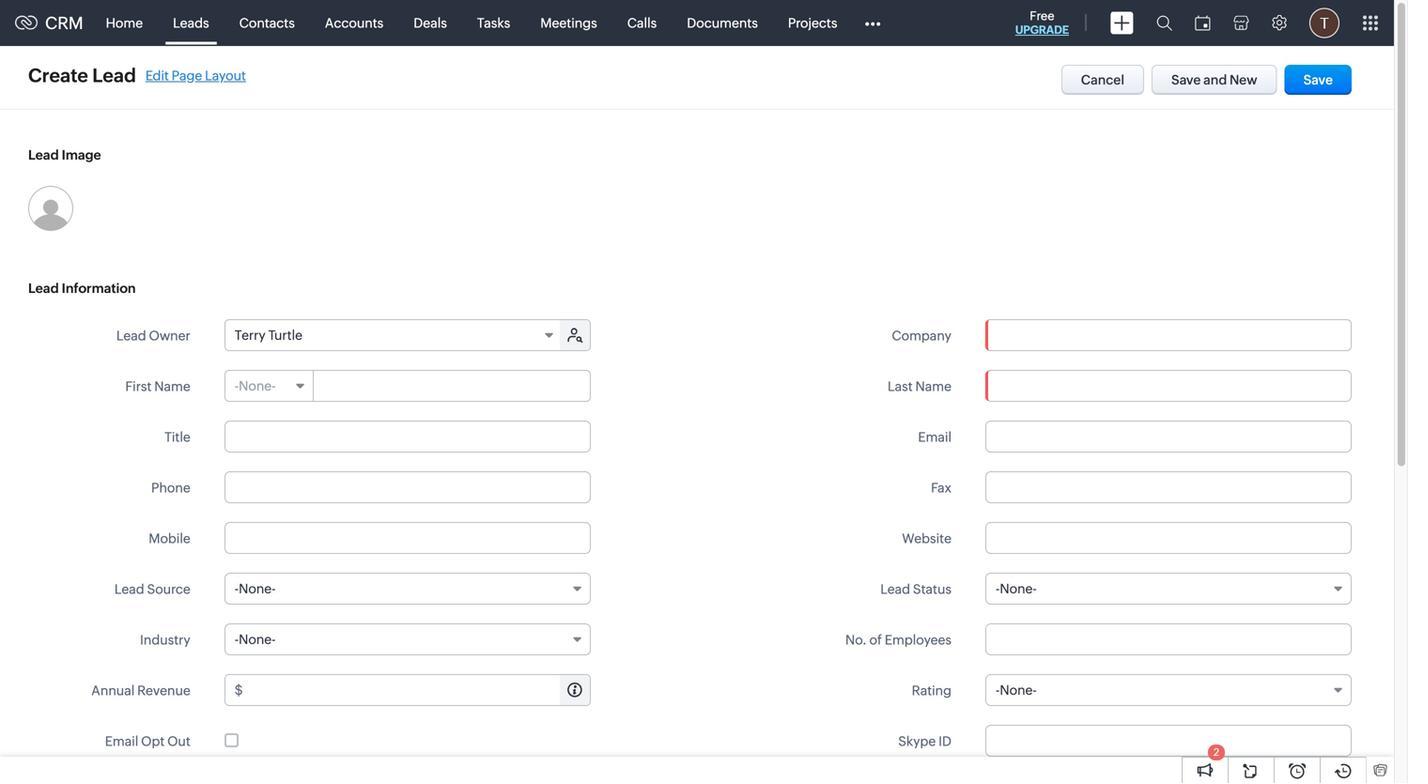 Task type: locate. For each thing, give the bounding box(es) containing it.
lead owner
[[116, 328, 191, 343]]

-none- field for industry
[[224, 624, 591, 656]]

lead left image
[[28, 148, 59, 163]]

none-
[[239, 379, 276, 394], [239, 582, 276, 597], [1000, 582, 1037, 597], [239, 632, 276, 647], [1000, 683, 1037, 698]]

1 horizontal spatial name
[[916, 379, 952, 394]]

crm link
[[15, 13, 83, 33]]

revenue
[[137, 684, 191, 699]]

none- right 'status'
[[1000, 582, 1037, 597]]

save and new button
[[1152, 65, 1278, 95]]

profile element
[[1299, 0, 1351, 46]]

save down profile element
[[1304, 72, 1333, 87]]

email left opt
[[105, 734, 138, 749]]

mobile
[[149, 531, 191, 546]]

-none- up $
[[235, 632, 276, 647]]

name right first
[[154, 379, 191, 394]]

image image
[[28, 186, 73, 231]]

status
[[913, 582, 952, 597]]

annual revenue
[[91, 684, 191, 699]]

lead left source
[[114, 582, 144, 597]]

page
[[172, 68, 202, 83]]

new
[[1230, 72, 1258, 87]]

id
[[939, 734, 952, 749]]

documents link
[[672, 0, 773, 46]]

email
[[918, 430, 952, 445], [105, 734, 138, 749]]

annual
[[91, 684, 135, 699]]

1 vertical spatial email
[[105, 734, 138, 749]]

none- up $
[[239, 632, 276, 647]]

- right rating
[[996, 683, 1000, 698]]

lead status
[[881, 582, 952, 597]]

search image
[[1157, 15, 1173, 31]]

contacts
[[239, 16, 295, 31]]

2 save from the left
[[1304, 72, 1333, 87]]

- right source
[[235, 582, 239, 597]]

1 horizontal spatial email
[[918, 430, 952, 445]]

free upgrade
[[1016, 9, 1069, 36]]

none- down terry at the left top
[[239, 379, 276, 394]]

lead information
[[28, 281, 136, 296]]

no. of employees
[[846, 633, 952, 648]]

lead for lead image
[[28, 148, 59, 163]]

save inside button
[[1304, 72, 1333, 87]]

skype id
[[898, 734, 952, 749]]

lead left 'status'
[[881, 582, 911, 597]]

1 save from the left
[[1172, 72, 1201, 87]]

save and new
[[1172, 72, 1258, 87]]

1 horizontal spatial save
[[1304, 72, 1333, 87]]

- right 'status'
[[996, 582, 1000, 597]]

leads link
[[158, 0, 224, 46]]

lead left information
[[28, 281, 59, 296]]

cancel
[[1081, 72, 1125, 87]]

upgrade
[[1016, 23, 1069, 36]]

tasks link
[[462, 0, 526, 46]]

0 horizontal spatial email
[[105, 734, 138, 749]]

phone
[[151, 481, 191, 496]]

image
[[62, 148, 101, 163]]

employees
[[885, 633, 952, 648]]

of
[[870, 633, 882, 648]]

name for first name
[[154, 379, 191, 394]]

-none- field for lead source
[[224, 573, 591, 605]]

email opt out
[[105, 734, 191, 749]]

-none-
[[235, 379, 276, 394], [235, 582, 276, 597], [996, 582, 1037, 597], [235, 632, 276, 647], [996, 683, 1037, 698]]

none- right source
[[239, 582, 276, 597]]

lead
[[92, 65, 136, 86], [28, 148, 59, 163], [28, 281, 59, 296], [116, 328, 146, 343], [114, 582, 144, 597], [881, 582, 911, 597]]

save for save
[[1304, 72, 1333, 87]]

terry
[[235, 328, 266, 343]]

company
[[892, 328, 952, 343]]

crm
[[45, 13, 83, 33]]

information
[[62, 281, 136, 296]]

deals link
[[399, 0, 462, 46]]

none- for lead source
[[239, 582, 276, 597]]

save for save and new
[[1172, 72, 1201, 87]]

edit page layout link
[[145, 68, 246, 83]]

email up fax at the right bottom of the page
[[918, 430, 952, 445]]

None text field
[[986, 421, 1352, 453], [224, 472, 591, 504], [986, 522, 1352, 554], [986, 624, 1352, 656], [986, 725, 1352, 757], [986, 421, 1352, 453], [224, 472, 591, 504], [986, 522, 1352, 554], [986, 624, 1352, 656], [986, 725, 1352, 757]]

deals
[[414, 16, 447, 31]]

rating
[[912, 684, 952, 699]]

name right last
[[916, 379, 952, 394]]

skype
[[898, 734, 936, 749]]

1 name from the left
[[154, 379, 191, 394]]

0 vertical spatial email
[[918, 430, 952, 445]]

fax
[[931, 481, 952, 496]]

lead left owner
[[116, 328, 146, 343]]

save
[[1172, 72, 1201, 87], [1304, 72, 1333, 87]]

-None- field
[[225, 371, 314, 401], [224, 573, 591, 605], [986, 573, 1352, 605], [224, 624, 591, 656], [986, 675, 1352, 707]]

None field
[[987, 320, 1351, 350]]

calendar image
[[1195, 16, 1211, 31]]

save left and
[[1172, 72, 1201, 87]]

first
[[125, 379, 152, 394]]

save button
[[1285, 65, 1352, 95]]

name
[[154, 379, 191, 394], [916, 379, 952, 394]]

contacts link
[[224, 0, 310, 46]]

save inside 'button'
[[1172, 72, 1201, 87]]

-none- right 'status'
[[996, 582, 1037, 597]]

-
[[235, 379, 239, 394], [235, 582, 239, 597], [996, 582, 1000, 597], [235, 632, 239, 647], [996, 683, 1000, 698]]

-none- right rating
[[996, 683, 1037, 698]]

0 horizontal spatial save
[[1172, 72, 1201, 87]]

0 horizontal spatial name
[[154, 379, 191, 394]]

none- for industry
[[239, 632, 276, 647]]

first name
[[125, 379, 191, 394]]

lead for lead source
[[114, 582, 144, 597]]

home
[[106, 16, 143, 31]]

None text field
[[987, 320, 1351, 350], [986, 370, 1352, 402], [315, 371, 590, 401], [224, 421, 591, 453], [986, 472, 1352, 504], [224, 522, 591, 554], [246, 676, 590, 706], [987, 320, 1351, 350], [986, 370, 1352, 402], [315, 371, 590, 401], [224, 421, 591, 453], [986, 472, 1352, 504], [224, 522, 591, 554], [246, 676, 590, 706]]

edit
[[145, 68, 169, 83]]

2 name from the left
[[916, 379, 952, 394]]

-none- right source
[[235, 582, 276, 597]]

documents
[[687, 16, 758, 31]]

Other Modules field
[[853, 8, 893, 38]]

search element
[[1145, 0, 1184, 46]]

- up $
[[235, 632, 239, 647]]

tasks
[[477, 16, 510, 31]]

none- right rating
[[1000, 683, 1037, 698]]



Task type: vqa. For each thing, say whether or not it's contained in the screenshot.
CANCEL
yes



Task type: describe. For each thing, give the bounding box(es) containing it.
opt
[[141, 734, 165, 749]]

-none- for lead source
[[235, 582, 276, 597]]

accounts link
[[310, 0, 399, 46]]

create
[[28, 65, 88, 86]]

- for rating
[[996, 683, 1000, 698]]

$
[[235, 683, 243, 698]]

-none- field for lead status
[[986, 573, 1352, 605]]

source
[[147, 582, 191, 597]]

- for industry
[[235, 632, 239, 647]]

cancel button
[[1062, 65, 1144, 95]]

lead image
[[28, 148, 101, 163]]

- for lead source
[[235, 582, 239, 597]]

lead left 'edit' at left
[[92, 65, 136, 86]]

website
[[902, 531, 952, 546]]

Terry Turtle field
[[225, 320, 562, 350]]

out
[[167, 734, 191, 749]]

-none- for lead status
[[996, 582, 1037, 597]]

lead for lead status
[[881, 582, 911, 597]]

industry
[[140, 633, 191, 648]]

-none- down terry at the left top
[[235, 379, 276, 394]]

calls
[[627, 16, 657, 31]]

meetings link
[[526, 0, 612, 46]]

free
[[1030, 9, 1055, 23]]

projects link
[[773, 0, 853, 46]]

owner
[[149, 328, 191, 343]]

2
[[1214, 747, 1220, 759]]

layout
[[205, 68, 246, 83]]

-none- field for rating
[[986, 675, 1352, 707]]

email for email opt out
[[105, 734, 138, 749]]

profile image
[[1310, 8, 1340, 38]]

home link
[[91, 0, 158, 46]]

none- for rating
[[1000, 683, 1037, 698]]

last
[[888, 379, 913, 394]]

name for last name
[[916, 379, 952, 394]]

-none- for industry
[[235, 632, 276, 647]]

email for email
[[918, 430, 952, 445]]

none- for lead status
[[1000, 582, 1037, 597]]

leads
[[173, 16, 209, 31]]

and
[[1204, 72, 1227, 87]]

lead source
[[114, 582, 191, 597]]

no.
[[846, 633, 867, 648]]

accounts
[[325, 16, 384, 31]]

calls link
[[612, 0, 672, 46]]

-none- for rating
[[996, 683, 1037, 698]]

- for lead status
[[996, 582, 1000, 597]]

last name
[[888, 379, 952, 394]]

- down terry at the left top
[[235, 379, 239, 394]]

lead for lead owner
[[116, 328, 146, 343]]

lead for lead information
[[28, 281, 59, 296]]

create menu element
[[1099, 0, 1145, 46]]

terry turtle
[[235, 328, 303, 343]]

create menu image
[[1111, 12, 1134, 34]]

title
[[165, 430, 191, 445]]

create lead edit page layout
[[28, 65, 246, 86]]

meetings
[[541, 16, 597, 31]]

turtle
[[268, 328, 303, 343]]

projects
[[788, 16, 838, 31]]



